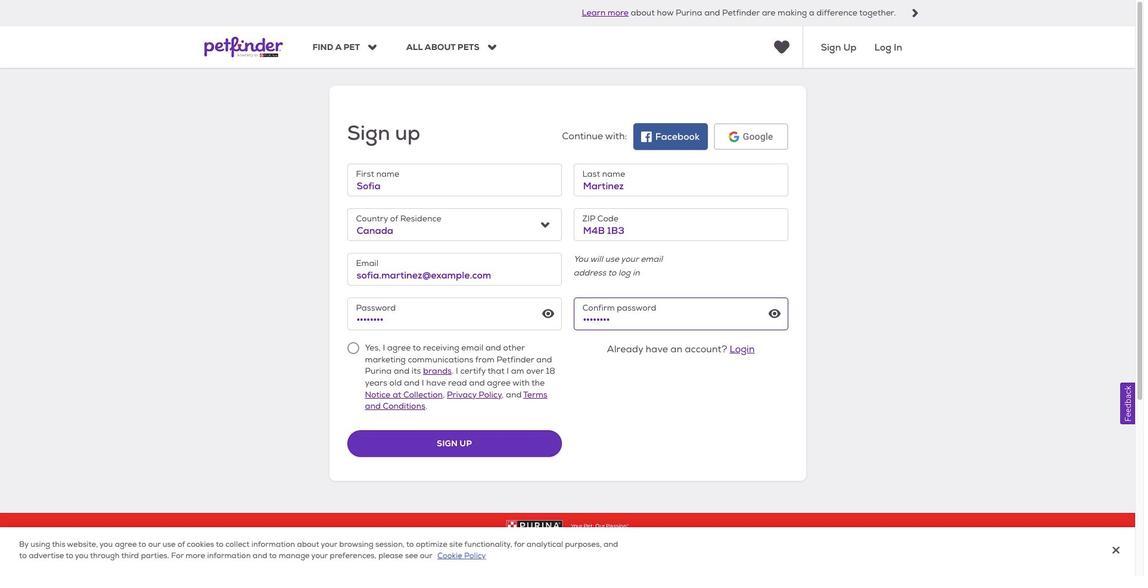 Task type: describe. For each thing, give the bounding box(es) containing it.
petfinder home image
[[204, 26, 283, 68]]

purina your pet, our passion image
[[0, 521, 1135, 533]]



Task type: vqa. For each thing, say whether or not it's contained in the screenshot.
advertisement ELEMENT at the bottom
no



Task type: locate. For each thing, give the bounding box(es) containing it.
privacy alert dialog
[[0, 528, 1135, 577]]

None password field
[[347, 298, 562, 331], [574, 298, 788, 331], [347, 298, 562, 331], [574, 298, 788, 331]]

None email field
[[347, 253, 562, 286]]

footer
[[0, 514, 1135, 577]]

None text field
[[347, 164, 562, 197], [574, 164, 788, 197], [347, 164, 562, 197], [574, 164, 788, 197]]

ZIP Code text field
[[574, 209, 788, 242]]



